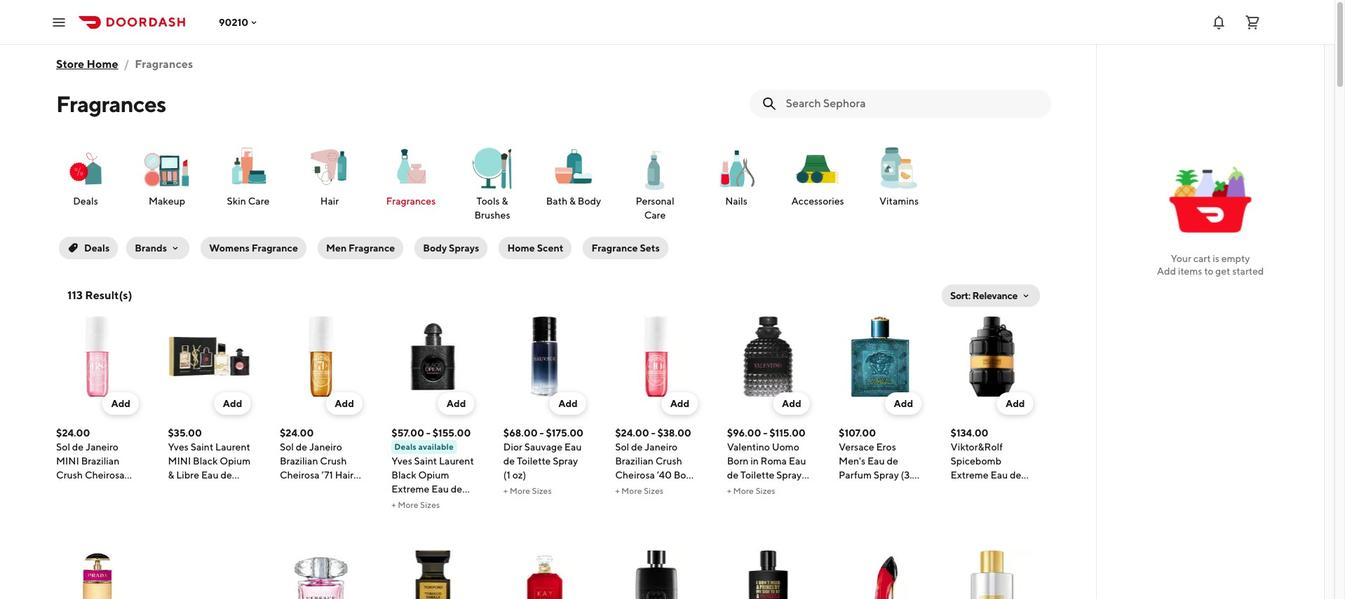 Task type: locate. For each thing, give the bounding box(es) containing it.
body up (3.0 on the bottom left of page
[[280, 484, 303, 495]]

parfum inside $107.00 versace eros men's eau de parfum spray (3.4 oz)
[[839, 470, 872, 481]]

$24.00 inside $24.00 sol de janeiro brazilian crush cheirosa '71 hair & body fragrance mist (3.0 oz)
[[280, 428, 314, 439]]

1 mini from the left
[[56, 456, 79, 467]]

$35.00 yves saint laurent mini black opium & libre eau de parfum set
[[168, 428, 251, 495]]

(1 down available at left
[[427, 498, 434, 509]]

mini for yves
[[168, 456, 191, 467]]

hair inside $24.00 - $38.00 sol de janeiro brazilian crush cheirosa '40 bom dia hair & body fragrance mist (3 oz)
[[633, 484, 651, 495]]

de inside $24.00 sol de janeiro brazilian crush cheirosa '71 hair & body fragrance mist (3.0 oz)
[[296, 442, 307, 453]]

scent
[[537, 243, 564, 254]]

2 horizontal spatial crush
[[656, 456, 683, 467]]

toilette down spicebomb
[[951, 484, 985, 495]]

3 mist from the left
[[663, 498, 682, 509]]

extreme down spicebomb
[[951, 470, 989, 481]]

+ more sizes for hair
[[615, 486, 664, 497]]

$134.00
[[951, 428, 989, 439]]

hair image
[[305, 144, 355, 188]]

nails image
[[711, 144, 762, 194]]

$57.00 - $155.00 deals available yves saint laurent black opium extreme eau de parfum (1 oz)
[[392, 428, 474, 509]]

4 - from the left
[[764, 428, 768, 439]]

opium inside $57.00 - $155.00 deals available yves saint laurent black opium extreme eau de parfum (1 oz)
[[418, 470, 449, 481]]

fragrance sets link
[[581, 234, 671, 262]]

0 horizontal spatial crush
[[56, 470, 83, 481]]

black
[[193, 456, 218, 467], [392, 470, 416, 481]]

accessories image
[[793, 144, 843, 194]]

tools
[[477, 196, 500, 207]]

add for sol de janeiro brazilian crush cheirosa '40 bom dia hair & body fragrance mist (3 oz)
[[670, 399, 690, 410]]

result(s)
[[85, 289, 132, 302]]

2 brazilian from the left
[[280, 456, 318, 467]]

0 horizontal spatial + more sizes
[[392, 500, 440, 511]]

deals down deals image
[[73, 196, 98, 207]]

sol inside $24.00 sol de janeiro mini brazilian crush cheirosa hair and body mist (3.04 oz)
[[56, 442, 70, 453]]

eau inside "$134.00 viktor&rolf spicebomb extreme eau de toilette spray (3.04 oz)"
[[991, 470, 1008, 481]]

1 horizontal spatial toilette
[[741, 470, 775, 481]]

care right the skin
[[248, 196, 270, 207]]

men
[[326, 243, 347, 254]]

add for dior sauvage eau de toilette spray (1 oz)
[[559, 399, 578, 410]]

& down '40
[[653, 484, 659, 495]]

1 horizontal spatial cheirosa
[[280, 470, 320, 481]]

black down $57.00
[[392, 470, 416, 481]]

care for skin care
[[248, 196, 270, 207]]

toilette inside "$134.00 viktor&rolf spicebomb extreme eau de toilette spray (3.04 oz)"
[[951, 484, 985, 495]]

0 horizontal spatial parfum
[[168, 484, 201, 495]]

crush up '71
[[320, 456, 347, 467]]

toilette down sauvage
[[517, 456, 551, 467]]

0 vertical spatial (3.4
[[901, 470, 918, 481]]

3 cheirosa from the left
[[615, 470, 655, 481]]

mini up and
[[56, 456, 79, 467]]

fragrance left the sets
[[592, 243, 638, 254]]

(3.04 down and
[[78, 498, 102, 509]]

0 horizontal spatial black
[[193, 456, 218, 467]]

de inside $107.00 versace eros men's eau de parfum spray (3.4 oz)
[[887, 456, 899, 467]]

more for $57.00 - $155.00
[[398, 500, 419, 511]]

sizes down sauvage
[[532, 486, 552, 497]]

$24.00
[[56, 428, 90, 439], [280, 428, 314, 439], [615, 428, 649, 439]]

0 horizontal spatial yves
[[168, 442, 189, 453]]

0 horizontal spatial mini
[[56, 456, 79, 467]]

0 vertical spatial toilette
[[517, 456, 551, 467]]

$24.00 for $24.00 sol de janeiro mini brazilian crush cheirosa hair and body mist (3.04 oz)
[[56, 428, 90, 439]]

0 vertical spatial parfum
[[839, 470, 872, 481]]

add inside your cart is empty add items to get started
[[1158, 266, 1177, 277]]

yves down $57.00
[[392, 456, 412, 467]]

1 horizontal spatial (3.4
[[901, 470, 918, 481]]

1 vertical spatial (1
[[427, 498, 434, 509]]

add for sol de janeiro mini brazilian crush cheirosa hair and body mist (3.04 oz)
[[111, 399, 131, 410]]

accessories
[[792, 196, 844, 207]]

& right '71
[[356, 470, 362, 481]]

0 horizontal spatial brazilian
[[81, 456, 119, 467]]

janeiro down $38.00
[[645, 442, 678, 453]]

black inside $35.00 yves saint laurent mini black opium & libre eau de parfum set
[[193, 456, 218, 467]]

opium
[[220, 456, 251, 467], [418, 470, 449, 481]]

2 (3.04 from the left
[[951, 498, 975, 509]]

personal care image
[[630, 144, 681, 194]]

$24.00 inside $24.00 sol de janeiro mini brazilian crush cheirosa hair and body mist (3.04 oz)
[[56, 428, 90, 439]]

fragrances right /
[[135, 58, 193, 71]]

men fragrance button
[[318, 237, 404, 260]]

0 horizontal spatial sol
[[56, 442, 70, 453]]

sizes down '40
[[644, 486, 664, 497]]

brazilian inside $24.00 sol de janeiro brazilian crush cheirosa '71 hair & body fragrance mist (3.0 oz)
[[280, 456, 318, 467]]

2 vertical spatial deals
[[395, 442, 417, 453]]

sizes down roma at the right of page
[[756, 486, 776, 497]]

Search Sephora search field
[[786, 96, 1041, 112]]

hair inside $24.00 sol de janeiro brazilian crush cheirosa '71 hair & body fragrance mist (3.0 oz)
[[335, 470, 354, 481]]

0 horizontal spatial opium
[[220, 456, 251, 467]]

$107.00 versace eros men's eau de parfum spray (3.4 oz)
[[839, 428, 918, 495]]

add for versace eros men's eau de parfum spray (3.4 oz)
[[894, 399, 914, 410]]

janeiro up and
[[86, 442, 119, 453]]

spray down sauvage
[[553, 456, 578, 467]]

fragrance right womens on the top
[[252, 243, 298, 254]]

janeiro
[[86, 442, 119, 453], [309, 442, 342, 453], [645, 442, 678, 453]]

home left scent
[[508, 243, 535, 254]]

& right tools
[[502, 196, 508, 207]]

care inside personal care
[[645, 210, 666, 221]]

men fragrance link
[[315, 234, 406, 262]]

(3.04 inside "$134.00 viktor&rolf spicebomb extreme eau de toilette spray (3.04 oz)"
[[951, 498, 975, 509]]

eau inside $96.00 - $115.00 valentino uomo born in roma eau de toilette spray (3.4 oz)
[[789, 456, 806, 467]]

tom ford tobacco vanille eau de parfum spray (1.7 oz) image
[[392, 550, 475, 600]]

hair down "hair" "image"
[[320, 196, 339, 207]]

1 cheirosa from the left
[[85, 470, 125, 481]]

+ inside $68.00 - $175.00 dior sauvage eau de toilette spray (1 oz) + more sizes
[[504, 486, 508, 497]]

add for viktor&rolf spicebomb extreme eau de toilette spray (3.04 oz)
[[1006, 399, 1025, 410]]

add button
[[103, 393, 139, 415], [103, 393, 139, 415], [215, 393, 251, 415], [215, 393, 251, 415], [326, 393, 363, 415], [326, 393, 363, 415], [438, 393, 475, 415], [438, 393, 475, 415], [550, 393, 586, 415], [550, 393, 586, 415], [662, 393, 698, 415], [662, 393, 698, 415], [774, 393, 810, 415], [774, 393, 810, 415], [886, 393, 922, 415], [886, 393, 922, 415], [998, 393, 1034, 415], [998, 393, 1034, 415]]

spray inside "$134.00 viktor&rolf spicebomb extreme eau de toilette spray (3.04 oz)"
[[987, 484, 1012, 495]]

- for $24.00
[[651, 428, 656, 439]]

sizes
[[532, 486, 552, 497], [644, 486, 664, 497], [756, 486, 776, 497], [420, 500, 440, 511]]

0 vertical spatial home
[[87, 58, 118, 71]]

0 vertical spatial black
[[193, 456, 218, 467]]

eau down $175.00
[[565, 442, 582, 453]]

makeup image
[[142, 144, 192, 194]]

- inside $57.00 - $155.00 deals available yves saint laurent black opium extreme eau de parfum (1 oz)
[[426, 428, 431, 439]]

home left /
[[87, 58, 118, 71]]

mist inside $24.00 sol de janeiro mini brazilian crush cheirosa hair and body mist (3.04 oz)
[[56, 498, 76, 509]]

eau inside $35.00 yves saint laurent mini black opium & libre eau de parfum set
[[201, 470, 219, 481]]

yves saint laurent mini black opium & libre eau de parfum set image
[[168, 316, 251, 399]]

0 horizontal spatial cheirosa
[[85, 470, 125, 481]]

sizes inside $68.00 - $175.00 dior sauvage eau de toilette spray (1 oz) + more sizes
[[532, 486, 552, 497]]

crush up and
[[56, 470, 83, 481]]

laurent up set
[[215, 442, 250, 453]]

$24.00 sol de janeiro mini brazilian crush cheirosa hair and body mist (3.04 oz)
[[56, 428, 125, 509]]

black up libre
[[193, 456, 218, 467]]

'71
[[322, 470, 333, 481]]

de inside $24.00 sol de janeiro mini brazilian crush cheirosa hair and body mist (3.04 oz)
[[72, 442, 84, 453]]

$68.00 - $175.00 dior sauvage eau de toilette spray (1 oz) + more sizes
[[504, 428, 584, 497]]

cheirosa inside $24.00 sol de janeiro brazilian crush cheirosa '71 hair & body fragrance mist (3.0 oz)
[[280, 470, 320, 481]]

(3.4 inside $96.00 - $115.00 valentino uomo born in roma eau de toilette spray (3.4 oz)
[[727, 484, 745, 495]]

1 vertical spatial deals
[[84, 243, 110, 254]]

0 horizontal spatial saint
[[191, 442, 213, 453]]

0 horizontal spatial (1
[[427, 498, 434, 509]]

home scent link
[[496, 234, 575, 262]]

parfum down available at left
[[392, 498, 425, 509]]

1 vertical spatial opium
[[418, 470, 449, 481]]

1 (3.04 from the left
[[78, 498, 102, 509]]

1 horizontal spatial extreme
[[951, 470, 989, 481]]

available
[[418, 442, 454, 453]]

spray down eros on the bottom of page
[[874, 470, 899, 481]]

0 items, open order cart image
[[1245, 14, 1262, 31]]

$35.00
[[168, 428, 202, 439]]

$24.00 sol de janeiro brazilian crush cheirosa '71 hair & body fragrance mist (3.0 oz)
[[280, 428, 362, 509]]

cheirosa left '71
[[280, 470, 320, 481]]

care
[[248, 196, 270, 207], [645, 210, 666, 221]]

spray down roma at the right of page
[[777, 470, 802, 481]]

toilette inside $68.00 - $175.00 dior sauvage eau de toilette spray (1 oz) + more sizes
[[517, 456, 551, 467]]

0 vertical spatial (1
[[504, 470, 511, 481]]

1 vertical spatial yves
[[392, 456, 412, 467]]

2 cheirosa from the left
[[280, 470, 320, 481]]

roma
[[761, 456, 787, 467]]

womens fragrance button
[[201, 237, 307, 260]]

makeup link
[[132, 143, 202, 209]]

sol
[[56, 442, 70, 453], [280, 442, 294, 453], [615, 442, 630, 453]]

extreme inside "$134.00 viktor&rolf spicebomb extreme eau de toilette spray (3.04 oz)"
[[951, 470, 989, 481]]

crush inside $24.00 - $38.00 sol de janeiro brazilian crush cheirosa '40 bom dia hair & body fragrance mist (3 oz)
[[656, 456, 683, 467]]

parfum down men's
[[839, 470, 872, 481]]

2 horizontal spatial parfum
[[839, 470, 872, 481]]

&
[[502, 196, 508, 207], [570, 196, 576, 207], [168, 470, 174, 481], [356, 470, 362, 481], [653, 484, 659, 495]]

3 brazilian from the left
[[615, 456, 654, 467]]

fragrances down the fragrances image
[[386, 196, 436, 207]]

cheirosa inside $24.00 sol de janeiro mini brazilian crush cheirosa hair and body mist (3.04 oz)
[[85, 470, 125, 481]]

mist
[[56, 498, 76, 509], [280, 498, 299, 509], [663, 498, 682, 509]]

1 vertical spatial home
[[508, 243, 535, 254]]

0 vertical spatial care
[[248, 196, 270, 207]]

(3.4 inside $107.00 versace eros men's eau de parfum spray (3.4 oz)
[[901, 470, 918, 481]]

add for yves saint laurent mini black opium & libre eau de parfum set
[[223, 399, 242, 410]]

- inside $96.00 - $115.00 valentino uomo born in roma eau de toilette spray (3.4 oz)
[[764, 428, 768, 439]]

laurent inside $35.00 yves saint laurent mini black opium & libre eau de parfum set
[[215, 442, 250, 453]]

add for valentino uomo born in roma eau de toilette spray (3.4 oz)
[[782, 399, 802, 410]]

1 vertical spatial parfum
[[168, 484, 201, 495]]

laurent inside $57.00 - $155.00 deals available yves saint laurent black opium extreme eau de parfum (1 oz)
[[439, 456, 474, 467]]

1 vertical spatial saint
[[414, 456, 437, 467]]

2 mini from the left
[[168, 456, 191, 467]]

1 horizontal spatial (1
[[504, 470, 511, 481]]

2 janeiro from the left
[[309, 442, 342, 453]]

- inside $24.00 - $38.00 sol de janeiro brazilian crush cheirosa '40 bom dia hair & body fragrance mist (3 oz)
[[651, 428, 656, 439]]

fragrance inside $24.00 - $38.00 sol de janeiro brazilian crush cheirosa '40 bom dia hair & body fragrance mist (3 oz)
[[615, 498, 661, 509]]

fragrance down dia
[[615, 498, 661, 509]]

1 mist from the left
[[56, 498, 76, 509]]

personal
[[636, 196, 675, 207]]

2 sol from the left
[[280, 442, 294, 453]]

0 horizontal spatial janeiro
[[86, 442, 119, 453]]

toilette down in
[[741, 470, 775, 481]]

mini inside $24.00 sol de janeiro mini brazilian crush cheirosa hair and body mist (3.04 oz)
[[56, 456, 79, 467]]

1 horizontal spatial parfum
[[392, 498, 425, 509]]

store
[[56, 58, 84, 71]]

toilette
[[517, 456, 551, 467], [741, 470, 775, 481], [951, 484, 985, 495]]

fragrance
[[252, 243, 298, 254], [349, 243, 395, 254], [592, 243, 638, 254], [305, 484, 350, 495], [615, 498, 661, 509]]

0 vertical spatial extreme
[[951, 470, 989, 481]]

fragrance inside "button"
[[252, 243, 298, 254]]

eau up set
[[201, 470, 219, 481]]

0 vertical spatial deals
[[73, 196, 98, 207]]

0 vertical spatial opium
[[220, 456, 251, 467]]

oz) inside $68.00 - $175.00 dior sauvage eau de toilette spray (1 oz) + more sizes
[[513, 470, 526, 481]]

1 vertical spatial black
[[392, 470, 416, 481]]

laurent down available at left
[[439, 456, 474, 467]]

brazilian up dia
[[615, 456, 654, 467]]

0 horizontal spatial extreme
[[392, 484, 430, 495]]

0 horizontal spatial toilette
[[517, 456, 551, 467]]

sort: relevance
[[951, 290, 1018, 302]]

1 horizontal spatial + more sizes
[[615, 486, 664, 497]]

oz) inside $57.00 - $155.00 deals available yves saint laurent black opium extreme eau de parfum (1 oz)
[[436, 498, 449, 509]]

1 horizontal spatial sol
[[280, 442, 294, 453]]

hair right '71
[[335, 470, 354, 481]]

de inside $57.00 - $155.00 deals available yves saint laurent black opium extreme eau de parfum (1 oz)
[[451, 484, 462, 495]]

body down '40
[[661, 484, 685, 495]]

mini
[[56, 456, 79, 467], [168, 456, 191, 467]]

1 sol from the left
[[56, 442, 70, 453]]

sizes down available at left
[[420, 500, 440, 511]]

hair right dia
[[633, 484, 651, 495]]

viktor&rolf spicebomb extreme eau de toilette spray (3.04 oz) image
[[951, 316, 1034, 399]]

eau down "uomo"
[[789, 456, 806, 467]]

1 horizontal spatial saint
[[414, 456, 437, 467]]

cheirosa up dia
[[615, 470, 655, 481]]

1 $24.00 from the left
[[56, 428, 90, 439]]

yves saint laurent black opium extreme eau de parfum (1 oz) image
[[392, 316, 475, 399]]

skin care image
[[223, 144, 274, 188]]

deals up 113 result(s)
[[84, 243, 110, 254]]

parfum
[[839, 470, 872, 481], [168, 484, 201, 495], [392, 498, 425, 509]]

$96.00 - $115.00 valentino uomo born in roma eau de toilette spray (3.4 oz)
[[727, 428, 806, 495]]

uomo
[[772, 442, 800, 453]]

men fragrance
[[326, 243, 395, 254]]

sol de janeiro brazilian crush cheirosa '71 hair & body fragrance mist (3.0 oz) image
[[280, 316, 363, 399]]

2 horizontal spatial janeiro
[[645, 442, 678, 453]]

1 horizontal spatial laurent
[[439, 456, 474, 467]]

2 horizontal spatial cheirosa
[[615, 470, 655, 481]]

mini inside $35.00 yves saint laurent mini black opium & libre eau de parfum set
[[168, 456, 191, 467]]

open menu image
[[51, 14, 67, 31]]

1 vertical spatial care
[[645, 210, 666, 221]]

1 horizontal spatial brazilian
[[280, 456, 318, 467]]

2 horizontal spatial mist
[[663, 498, 682, 509]]

body sprays
[[423, 243, 480, 254]]

mist inside $24.00 sol de janeiro brazilian crush cheirosa '71 hair & body fragrance mist (3.0 oz)
[[280, 498, 299, 509]]

& left libre
[[168, 470, 174, 481]]

store home / fragrances
[[56, 58, 193, 71]]

janeiro up '71
[[309, 442, 342, 453]]

- inside $68.00 - $175.00 dior sauvage eau de toilette spray (1 oz) + more sizes
[[540, 428, 544, 439]]

tools & brushes link
[[457, 143, 528, 223]]

- for $57.00
[[426, 428, 431, 439]]

2 vertical spatial toilette
[[951, 484, 985, 495]]

0 horizontal spatial $24.00
[[56, 428, 90, 439]]

saint down available at left
[[414, 456, 437, 467]]

1 horizontal spatial home
[[508, 243, 535, 254]]

1 horizontal spatial care
[[645, 210, 666, 221]]

(3.04 down spicebomb
[[951, 498, 975, 509]]

2 - from the left
[[540, 428, 544, 439]]

laurent
[[215, 442, 250, 453], [439, 456, 474, 467]]

mist inside $24.00 - $38.00 sol de janeiro brazilian crush cheirosa '40 bom dia hair & body fragrance mist (3 oz)
[[663, 498, 682, 509]]

extreme down available at left
[[392, 484, 430, 495]]

0 horizontal spatial laurent
[[215, 442, 250, 453]]

2 mist from the left
[[280, 498, 299, 509]]

viktor&rolf
[[951, 442, 1003, 453]]

1 - from the left
[[426, 428, 431, 439]]

2 horizontal spatial $24.00
[[615, 428, 649, 439]]

- left $38.00
[[651, 428, 656, 439]]

bom
[[674, 470, 695, 481]]

cheirosa up and
[[85, 470, 125, 481]]

brazilian up and
[[81, 456, 119, 467]]

eau down available at left
[[432, 484, 449, 495]]

de inside "$134.00 viktor&rolf spicebomb extreme eau de toilette spray (3.04 oz)"
[[1010, 470, 1022, 481]]

deals image
[[60, 144, 111, 194]]

1 horizontal spatial mini
[[168, 456, 191, 467]]

spray down spicebomb
[[987, 484, 1012, 495]]

fragrance down '71
[[305, 484, 350, 495]]

0 vertical spatial yves
[[168, 442, 189, 453]]

sol for sol de janeiro brazilian crush cheirosa '71 hair & body fragrance mist (3.0 oz)
[[280, 442, 294, 453]]

+ more sizes down available at left
[[392, 500, 440, 511]]

yves down '$35.00'
[[168, 442, 189, 453]]

add
[[1158, 266, 1177, 277], [111, 399, 131, 410], [223, 399, 242, 410], [335, 399, 354, 410], [447, 399, 466, 410], [559, 399, 578, 410], [670, 399, 690, 410], [782, 399, 802, 410], [894, 399, 914, 410], [1006, 399, 1025, 410]]

1 horizontal spatial mist
[[280, 498, 299, 509]]

dior sauvage eau de toilette spray (1 oz) image
[[504, 316, 586, 399]]

care down personal
[[645, 210, 666, 221]]

+ for $24.00 - $38.00
[[615, 486, 620, 497]]

1 vertical spatial toilette
[[741, 470, 775, 481]]

0 horizontal spatial (3.4
[[727, 484, 745, 495]]

0 horizontal spatial care
[[248, 196, 270, 207]]

deals link
[[51, 143, 121, 209]]

1 horizontal spatial janeiro
[[309, 442, 342, 453]]

0 vertical spatial laurent
[[215, 442, 250, 453]]

janeiro inside $24.00 sol de janeiro brazilian crush cheirosa '71 hair & body fragrance mist (3.0 oz)
[[309, 442, 342, 453]]

/
[[124, 58, 129, 71]]

& inside $24.00 sol de janeiro brazilian crush cheirosa '71 hair & body fragrance mist (3.0 oz)
[[356, 470, 362, 481]]

1 brazilian from the left
[[81, 456, 119, 467]]

+ more sizes down in
[[727, 486, 776, 497]]

dia
[[615, 484, 631, 495]]

3 sol from the left
[[615, 442, 630, 453]]

spray inside $96.00 - $115.00 valentino uomo born in roma eau de toilette spray (3.4 oz)
[[777, 470, 802, 481]]

notification bell image
[[1211, 14, 1228, 31]]

+ more sizes down '40
[[615, 486, 664, 497]]

yves inside $35.00 yves saint laurent mini black opium & libre eau de parfum set
[[168, 442, 189, 453]]

saint down '$35.00'
[[191, 442, 213, 453]]

body left sprays
[[423, 243, 447, 254]]

oz)
[[513, 470, 526, 481], [747, 484, 760, 495], [839, 484, 853, 495], [104, 498, 118, 509], [322, 498, 335, 509], [436, 498, 449, 509], [977, 498, 991, 509], [615, 512, 629, 523]]

versace bright crystal eau de toilette spray (1 oz) image
[[280, 550, 363, 600]]

1 horizontal spatial black
[[392, 470, 416, 481]]

sol de janeiro mini brazilian crush cheirosa hair and body mist (3.04 oz) image
[[56, 316, 139, 399]]

deals down $57.00
[[395, 442, 417, 453]]

janeiro inside $24.00 sol de janeiro mini brazilian crush cheirosa hair and body mist (3.04 oz)
[[86, 442, 119, 453]]

hair link
[[295, 143, 365, 209]]

0 horizontal spatial (3.04
[[78, 498, 102, 509]]

1 janeiro from the left
[[86, 442, 119, 453]]

(1 inside $68.00 - $175.00 dior sauvage eau de toilette spray (1 oz) + more sizes
[[504, 470, 511, 481]]

$96.00
[[727, 428, 762, 439]]

(1 down dior
[[504, 470, 511, 481]]

1 vertical spatial (3.4
[[727, 484, 745, 495]]

2 vertical spatial parfum
[[392, 498, 425, 509]]

- up available at left
[[426, 428, 431, 439]]

2 horizontal spatial + more sizes
[[727, 486, 776, 497]]

eau down eros on the bottom of page
[[868, 456, 885, 467]]

sort: relevance button
[[942, 285, 1041, 307]]

parfum down libre
[[168, 484, 201, 495]]

set
[[203, 484, 218, 495]]

valentino
[[727, 442, 770, 453]]

(1
[[504, 470, 511, 481], [427, 498, 434, 509]]

cheirosa inside $24.00 - $38.00 sol de janeiro brazilian crush cheirosa '40 bom dia hair & body fragrance mist (3 oz)
[[615, 470, 655, 481]]

1 horizontal spatial crush
[[320, 456, 347, 467]]

body
[[578, 196, 601, 207], [423, 243, 447, 254], [95, 484, 119, 495], [280, 484, 303, 495], [661, 484, 685, 495]]

1 horizontal spatial $24.00
[[280, 428, 314, 439]]

hair left and
[[56, 484, 75, 495]]

2 $24.00 from the left
[[280, 428, 314, 439]]

womens
[[209, 243, 250, 254]]

1 vertical spatial extreme
[[392, 484, 430, 495]]

2 horizontal spatial sol
[[615, 442, 630, 453]]

(3.04
[[78, 498, 102, 509], [951, 498, 975, 509]]

$155.00
[[433, 428, 471, 439]]

$24.00 inside $24.00 - $38.00 sol de janeiro brazilian crush cheirosa '40 bom dia hair & body fragrance mist (3 oz)
[[615, 428, 649, 439]]

3 janeiro from the left
[[645, 442, 678, 453]]

yves
[[168, 442, 189, 453], [392, 456, 412, 467]]

0 horizontal spatial mist
[[56, 498, 76, 509]]

sol inside $24.00 sol de janeiro brazilian crush cheirosa '71 hair & body fragrance mist (3.0 oz)
[[280, 442, 294, 453]]

- right $96.00
[[764, 428, 768, 439]]

body inside $24.00 sol de janeiro brazilian crush cheirosa '71 hair & body fragrance mist (3.0 oz)
[[280, 484, 303, 495]]

womens fragrance
[[209, 243, 298, 254]]

1 horizontal spatial yves
[[392, 456, 412, 467]]

$175.00
[[546, 428, 584, 439]]

more
[[510, 486, 530, 497], [622, 486, 642, 497], [734, 486, 754, 497], [398, 500, 419, 511]]

- up sauvage
[[540, 428, 544, 439]]

3 - from the left
[[651, 428, 656, 439]]

oz) inside $24.00 sol de janeiro brazilian crush cheirosa '71 hair & body fragrance mist (3.0 oz)
[[322, 498, 335, 509]]

+ more sizes for (3.4
[[727, 486, 776, 497]]

brazilian up (3.0 on the bottom left of page
[[280, 456, 318, 467]]

body right and
[[95, 484, 119, 495]]

1 horizontal spatial (3.04
[[951, 498, 975, 509]]

brazilian inside $24.00 - $38.00 sol de janeiro brazilian crush cheirosa '40 bom dia hair & body fragrance mist (3 oz)
[[615, 456, 654, 467]]

vitamins link
[[864, 143, 935, 209]]

skin care link
[[213, 143, 283, 209]]

crush up '40
[[656, 456, 683, 467]]

1 vertical spatial laurent
[[439, 456, 474, 467]]

1 horizontal spatial opium
[[418, 470, 449, 481]]

3 $24.00 from the left
[[615, 428, 649, 439]]

saint
[[191, 442, 213, 453], [414, 456, 437, 467]]

fragrances down store home / fragrances
[[56, 91, 166, 117]]

brands button
[[127, 237, 190, 260]]

2 horizontal spatial toilette
[[951, 484, 985, 495]]

sauvage
[[525, 442, 563, 453]]

mini up libre
[[168, 456, 191, 467]]

2 horizontal spatial brazilian
[[615, 456, 654, 467]]

0 vertical spatial saint
[[191, 442, 213, 453]]

eau down spicebomb
[[991, 470, 1008, 481]]



Task type: describe. For each thing, give the bounding box(es) containing it.
nails link
[[702, 143, 772, 209]]

body sprays button
[[415, 237, 488, 260]]

fragrance sets button
[[583, 237, 669, 260]]

toilette inside $96.00 - $115.00 valentino uomo born in roma eau de toilette spray (3.4 oz)
[[741, 470, 775, 481]]

gucci guilty for men perfume spray (1.7 oz) image
[[615, 550, 698, 600]]

spray inside $68.00 - $175.00 dior sauvage eau de toilette spray (1 oz) + more sizes
[[553, 456, 578, 467]]

prada candy eau de parfum spray (1.7 oz) image
[[56, 550, 139, 600]]

$107.00
[[839, 428, 877, 439]]

$68.00
[[504, 428, 538, 439]]

brushes
[[475, 210, 510, 221]]

2 vertical spatial fragrances
[[386, 196, 436, 207]]

saint inside $57.00 - $155.00 deals available yves saint laurent black opium extreme eau de parfum (1 oz)
[[414, 456, 437, 467]]

$38.00
[[658, 428, 692, 439]]

get
[[1216, 266, 1231, 277]]

& inside $35.00 yves saint laurent mini black opium & libre eau de parfum set
[[168, 470, 174, 481]]

oz) inside "$134.00 viktor&rolf spicebomb extreme eau de toilette spray (3.04 oz)"
[[977, 498, 991, 509]]

yves inside $57.00 - $155.00 deals available yves saint laurent black opium extreme eau de parfum (1 oz)
[[392, 456, 412, 467]]

spicebomb
[[951, 456, 1002, 467]]

janeiro for crush
[[309, 442, 342, 453]]

tools & brushes
[[475, 196, 510, 221]]

oz) inside $24.00 - $38.00 sol de janeiro brazilian crush cheirosa '40 bom dia hair & body fragrance mist (3 oz)
[[615, 512, 629, 523]]

(3.04 inside $24.00 sol de janeiro mini brazilian crush cheirosa hair and body mist (3.04 oz)
[[78, 498, 102, 509]]

oz) inside $24.00 sol de janeiro mini brazilian crush cheirosa hair and body mist (3.04 oz)
[[104, 498, 118, 509]]

$24.00 for $24.00 - $38.00 sol de janeiro brazilian crush cheirosa '40 bom dia hair & body fragrance mist (3 oz)
[[615, 428, 649, 439]]

de inside $96.00 - $115.00 valentino uomo born in roma eau de toilette spray (3.4 oz)
[[727, 470, 739, 481]]

fragrances link
[[376, 143, 446, 209]]

body inside button
[[423, 243, 447, 254]]

more inside $68.00 - $175.00 dior sauvage eau de toilette spray (1 oz) + more sizes
[[510, 486, 530, 497]]

oz) inside $96.00 - $115.00 valentino uomo born in roma eau de toilette spray (3.4 oz)
[[747, 484, 760, 495]]

empty
[[1222, 253, 1251, 265]]

sets
[[640, 243, 660, 254]]

eau inside $68.00 - $175.00 dior sauvage eau de toilette spray (1 oz) + more sizes
[[565, 442, 582, 453]]

bath & body link
[[539, 143, 609, 209]]

eau inside $57.00 - $155.00 deals available yves saint laurent black opium extreme eau de parfum (1 oz)
[[432, 484, 449, 495]]

90210 button
[[219, 16, 260, 28]]

makeup
[[149, 196, 185, 207]]

sol de janeiro brazilian crush cheirosa '40 bom dia hair & body fragrance mist (3 oz) image
[[615, 316, 698, 399]]

sizes for $24.00 - $38.00
[[644, 486, 664, 497]]

eau inside $107.00 versace eros men's eau de parfum spray (3.4 oz)
[[868, 456, 885, 467]]

& inside $24.00 - $38.00 sol de janeiro brazilian crush cheirosa '40 bom dia hair & body fragrance mist (3 oz)
[[653, 484, 659, 495]]

more for $24.00 - $38.00
[[622, 486, 642, 497]]

relevance
[[973, 290, 1018, 302]]

1 vertical spatial fragrances
[[56, 91, 166, 117]]

men's
[[839, 456, 866, 467]]

carolina herrera very good girl eau de parfum (1.7 oz) image
[[839, 550, 922, 600]]

home inside 'button'
[[508, 243, 535, 254]]

body right bath
[[578, 196, 601, 207]]

kayali eden juicy apple eau de parfum (1.7 oz) image
[[504, 550, 586, 600]]

accessories link
[[783, 143, 853, 209]]

parfum inside $57.00 - $155.00 deals available yves saint laurent black opium extreme eau de parfum (1 oz)
[[392, 498, 425, 509]]

$24.00 - $38.00 sol de janeiro brazilian crush cheirosa '40 bom dia hair & body fragrance mist (3 oz)
[[615, 428, 695, 523]]

store home link
[[56, 51, 118, 79]]

care for personal care
[[645, 210, 666, 221]]

bath & body image
[[549, 144, 599, 188]]

sol inside $24.00 - $38.00 sol de janeiro brazilian crush cheirosa '40 bom dia hair & body fragrance mist (3 oz)
[[615, 442, 630, 453]]

home scent
[[508, 243, 564, 254]]

spray inside $107.00 versace eros men's eau de parfum spray (3.4 oz)
[[874, 470, 899, 481]]

kilian paris princess eau de parfum (1.7 oz) image
[[727, 550, 810, 600]]

brands
[[135, 243, 167, 254]]

womens fragrance link
[[198, 234, 309, 262]]

crush inside $24.00 sol de janeiro brazilian crush cheirosa '71 hair & body fragrance mist (3.0 oz)
[[320, 456, 347, 467]]

personal care
[[636, 196, 675, 221]]

(1 inside $57.00 - $155.00 deals available yves saint laurent black opium extreme eau de parfum (1 oz)
[[427, 498, 434, 509]]

sizes for $57.00 - $155.00
[[420, 500, 440, 511]]

body inside $24.00 sol de janeiro mini brazilian crush cheirosa hair and body mist (3.04 oz)
[[95, 484, 119, 495]]

de inside $68.00 - $175.00 dior sauvage eau de toilette spray (1 oz) + more sizes
[[504, 456, 515, 467]]

- for $68.00
[[540, 428, 544, 439]]

sprays
[[449, 243, 480, 254]]

mini for sol
[[56, 456, 79, 467]]

sort:
[[951, 290, 971, 302]]

skin care
[[227, 196, 270, 207]]

more for $96.00 - $115.00
[[734, 486, 754, 497]]

$134.00 viktor&rolf spicebomb extreme eau de toilette spray (3.04 oz)
[[951, 428, 1022, 509]]

versace
[[839, 442, 875, 453]]

home scent button
[[499, 237, 572, 260]]

fragrance right men
[[349, 243, 395, 254]]

libre
[[176, 470, 199, 481]]

black inside $57.00 - $155.00 deals available yves saint laurent black opium extreme eau de parfum (1 oz)
[[392, 470, 416, 481]]

$57.00
[[392, 428, 424, 439]]

de inside $35.00 yves saint laurent mini black opium & libre eau de parfum set
[[221, 470, 232, 481]]

de inside $24.00 - $38.00 sol de janeiro brazilian crush cheirosa '40 bom dia hair & body fragrance mist (3 oz)
[[631, 442, 643, 453]]

bath
[[546, 196, 568, 207]]

personal care link
[[620, 143, 690, 223]]

items
[[1179, 266, 1203, 277]]

valentino uomo born in roma eau de toilette spray (3.4 oz) image
[[727, 316, 810, 399]]

janeiro inside $24.00 - $38.00 sol de janeiro brazilian crush cheirosa '40 bom dia hair & body fragrance mist (3 oz)
[[645, 442, 678, 453]]

$24.00 for $24.00 sol de janeiro brazilian crush cheirosa '71 hair & body fragrance mist (3.0 oz)
[[280, 428, 314, 439]]

parfum inside $35.00 yves saint laurent mini black opium & libre eau de parfum set
[[168, 484, 201, 495]]

(3
[[684, 498, 693, 509]]

body sprays link
[[412, 234, 491, 262]]

- for $96.00
[[764, 428, 768, 439]]

to
[[1205, 266, 1214, 277]]

$115.00
[[770, 428, 806, 439]]

+ for $96.00 - $115.00
[[727, 486, 732, 497]]

& inside tools & brushes
[[502, 196, 508, 207]]

sol for sol de janeiro mini brazilian crush cheirosa hair and body mist (3.04 oz)
[[56, 442, 70, 453]]

90210
[[219, 16, 249, 28]]

your
[[1171, 253, 1192, 265]]

0 horizontal spatial home
[[87, 58, 118, 71]]

tom ford women's eau de parfum (3.4 oz) image
[[951, 550, 1034, 600]]

opium inside $35.00 yves saint laurent mini black opium & libre eau de parfum set
[[220, 456, 251, 467]]

add for sol de janeiro brazilian crush cheirosa '71 hair & body fragrance mist (3.0 oz)
[[335, 399, 354, 410]]

fragrance inside $24.00 sol de janeiro brazilian crush cheirosa '71 hair & body fragrance mist (3.0 oz)
[[305, 484, 350, 495]]

brazilian inside $24.00 sol de janeiro mini brazilian crush cheirosa hair and body mist (3.04 oz)
[[81, 456, 119, 467]]

vitamins image
[[874, 144, 925, 194]]

& right bath
[[570, 196, 576, 207]]

oz) inside $107.00 versace eros men's eau de parfum spray (3.4 oz)
[[839, 484, 853, 495]]

versace eros men's eau de parfum spray (3.4 oz) image
[[839, 316, 922, 399]]

dior
[[504, 442, 523, 453]]

body inside $24.00 - $38.00 sol de janeiro brazilian crush cheirosa '40 bom dia hair & body fragrance mist (3 oz)
[[661, 484, 685, 495]]

113 result(s)
[[67, 289, 132, 302]]

+ for $57.00 - $155.00
[[392, 500, 396, 511]]

saint inside $35.00 yves saint laurent mini black opium & libre eau de parfum set
[[191, 442, 213, 453]]

janeiro for brazilian
[[86, 442, 119, 453]]

in
[[751, 456, 759, 467]]

extreme inside $57.00 - $155.00 deals available yves saint laurent black opium extreme eau de parfum (1 oz)
[[392, 484, 430, 495]]

started
[[1233, 266, 1265, 277]]

hair inside $24.00 sol de janeiro mini brazilian crush cheirosa hair and body mist (3.04 oz)
[[56, 484, 75, 495]]

(3.0
[[301, 498, 320, 509]]

eros
[[877, 442, 896, 453]]

tools & brushes image
[[467, 144, 518, 194]]

born
[[727, 456, 749, 467]]

113
[[67, 289, 83, 302]]

cart
[[1194, 253, 1211, 265]]

nails
[[726, 196, 748, 207]]

sizes for $96.00 - $115.00
[[756, 486, 776, 497]]

0 vertical spatial fragrances
[[135, 58, 193, 71]]

and
[[77, 484, 94, 495]]

crush inside $24.00 sol de janeiro mini brazilian crush cheirosa hair and body mist (3.04 oz)
[[56, 470, 83, 481]]

your cart is empty add items to get started
[[1158, 253, 1265, 277]]

is
[[1213, 253, 1220, 265]]

skin
[[227, 196, 246, 207]]

fragrances image
[[386, 144, 436, 188]]

deals inside $57.00 - $155.00 deals available yves saint laurent black opium extreme eau de parfum (1 oz)
[[395, 442, 417, 453]]

bath & body
[[546, 196, 601, 207]]

vitamins
[[880, 196, 919, 207]]



Task type: vqa. For each thing, say whether or not it's contained in the screenshot.
Hair LINK
yes



